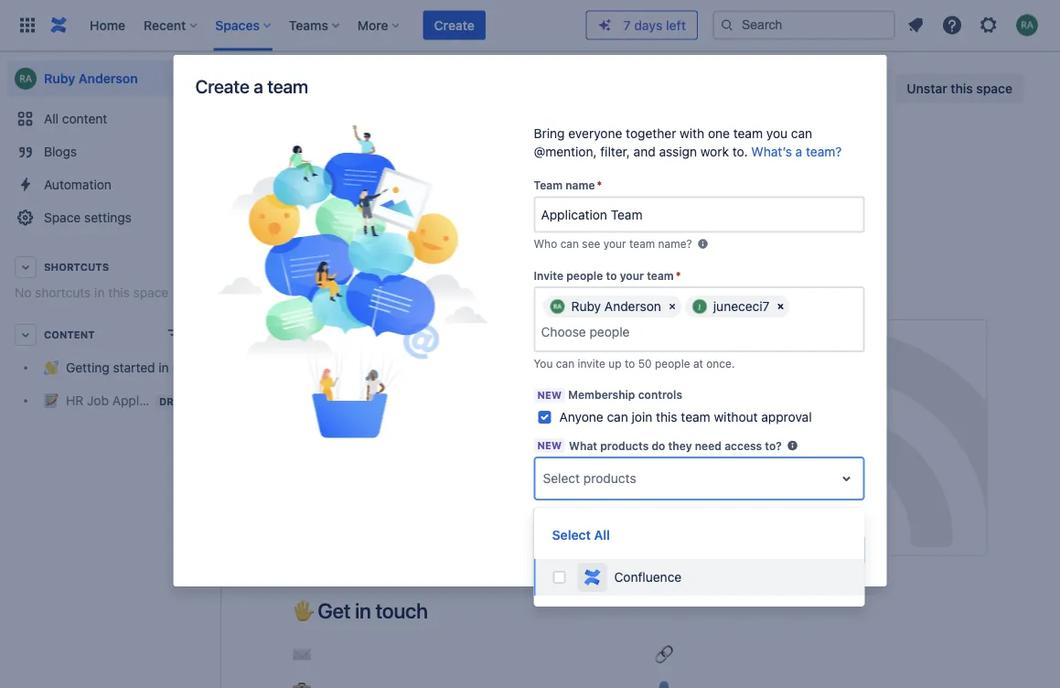 Task type: locate. For each thing, give the bounding box(es) containing it.
1 horizontal spatial confluence
[[431, 399, 507, 416]]

products down what
[[584, 471, 636, 486]]

ago for 34 minutes ago
[[373, 419, 392, 432]]

a
[[254, 75, 263, 97], [796, 144, 803, 159], [721, 374, 729, 391], [813, 542, 820, 557]]

0 vertical spatial all
[[44, 111, 59, 126]]

0 vertical spatial products
[[600, 439, 649, 452]]

ago
[[373, 376, 392, 389], [373, 419, 392, 432]]

content button
[[7, 318, 212, 351]]

want
[[510, 167, 542, 184]]

and down want
[[508, 192, 532, 209]]

products for select
[[584, 471, 636, 486]]

your for who
[[604, 237, 626, 250]]

to right hello
[[355, 167, 368, 184]]

new down you
[[538, 389, 562, 401]]

* up clear icon on the top right
[[676, 269, 681, 282]]

1 vertical spatial all
[[594, 527, 610, 543]]

1 horizontal spatial getting started in confluence link
[[312, 399, 507, 416]]

1 horizontal spatial this
[[656, 409, 678, 424]]

1 34 from the top
[[312, 376, 325, 389]]

0 horizontal spatial all
[[44, 111, 59, 126]]

with up the assign
[[680, 126, 705, 141]]

and down together
[[634, 144, 656, 159]]

1 ago from the top
[[373, 376, 392, 389]]

team left "name?"
[[629, 237, 655, 250]]

automation
[[44, 177, 112, 192]]

they
[[668, 439, 692, 452]]

touch
[[376, 598, 428, 623]]

ruby anderson up hello
[[256, 113, 422, 144]]

team down the open image
[[824, 542, 854, 557]]

(or
[[592, 192, 610, 209]]

ruby anderson
[[44, 71, 138, 86], [256, 81, 346, 96], [256, 113, 422, 144], [571, 299, 661, 314], [312, 442, 413, 459]]

blogs
[[44, 144, 77, 159]]

select all
[[552, 527, 610, 543]]

your inside create a blog post to share news and announcements with your team and company.
[[705, 449, 734, 466]]

space down shortcuts dropdown button
[[133, 285, 169, 300]]

ruby anderson link
[[7, 60, 212, 97], [256, 80, 346, 98]]

getting
[[66, 360, 110, 375], [312, 399, 361, 416]]

your team name is visible to anyone in your organisation. it may be visible on work shared outside your organisation. image
[[696, 236, 711, 251]]

unstar this space
[[907, 81, 1013, 96]]

1 horizontal spatial *
[[676, 269, 681, 282]]

1 vertical spatial select
[[552, 527, 591, 543]]

1 horizontal spatial space
[[977, 81, 1013, 96]]

to left share
[[674, 399, 687, 416]]

see
[[582, 237, 600, 250]]

1 vertical spatial products
[[584, 471, 636, 486]]

0 horizontal spatial confluence
[[172, 360, 240, 375]]

0 vertical spatial with
[[680, 126, 705, 141]]

1 horizontal spatial people
[[655, 357, 690, 370]]

34 down overview link
[[312, 419, 325, 432]]

create a team inside "button"
[[769, 542, 854, 557]]

products down join
[[600, 439, 649, 452]]

minutes down overview link
[[329, 419, 370, 432]]

all down select products
[[594, 527, 610, 543]]

0 vertical spatial select
[[543, 471, 580, 486]]

•
[[395, 376, 400, 389]]

minutes
[[329, 376, 370, 389], [329, 419, 370, 432]]

your up "pronouns,"
[[372, 167, 401, 184]]

space
[[977, 81, 1013, 96], [133, 285, 169, 300]]

pronouns,
[[369, 192, 435, 209]]

1 horizontal spatial started
[[364, 399, 412, 416]]

team down 'announcements'
[[738, 449, 771, 466]]

1 vertical spatial 34
[[312, 419, 325, 432]]

1 vertical spatial getting
[[312, 399, 361, 416]]

0 horizontal spatial this
[[108, 285, 130, 300]]

this
[[951, 81, 973, 96], [108, 285, 130, 300], [656, 409, 678, 424]]

0 vertical spatial new
[[538, 389, 562, 401]]

anderson
[[78, 71, 138, 86], [289, 81, 346, 96], [317, 113, 422, 144], [605, 299, 661, 314], [349, 442, 413, 459]]

1 horizontal spatial all
[[594, 527, 610, 543]]

started down "content" dropdown button
[[113, 360, 155, 375]]

*
[[597, 179, 602, 192], [676, 269, 681, 282]]

this inside button
[[951, 81, 973, 96]]

0 vertical spatial minutes
[[329, 376, 370, 389]]

select for select all
[[552, 527, 591, 543]]

on
[[597, 276, 620, 300]]

0 horizontal spatial getting
[[66, 360, 110, 375]]

team inside new membership controls anyone can join this team without approval
[[681, 409, 711, 424]]

1 vertical spatial ago
[[373, 419, 392, 432]]

0 vertical spatial create a team
[[195, 75, 308, 97]]

with inside create a blog post to share news and announcements with your team and company.
[[674, 449, 701, 466]]

select products
[[543, 471, 636, 486]]

select inside "button"
[[552, 527, 591, 543]]

getting started in confluence down •
[[312, 399, 507, 416]]

space inside button
[[977, 81, 1013, 96]]

ruby up say
[[256, 113, 312, 144]]

1 minutes from the top
[[329, 376, 370, 389]]

confluence image
[[48, 14, 70, 36], [581, 566, 603, 588], [581, 566, 603, 588]]

0 vertical spatial confluence
[[172, 360, 240, 375]]

team inside "button"
[[824, 542, 854, 557]]

1 vertical spatial space
[[133, 285, 169, 300]]

1 vertical spatial this
[[108, 285, 130, 300]]

spaces button
[[210, 11, 278, 40]]

create a team element
[[196, 124, 511, 443]]

you're
[[292, 217, 333, 234]]

in inside 'tree'
[[159, 360, 169, 375]]

in up the draft
[[159, 360, 169, 375]]

space down settings icon
[[977, 81, 1013, 96]]

people left at
[[655, 357, 690, 370]]

0 vertical spatial *
[[597, 179, 602, 192]]

create inside "button"
[[769, 542, 810, 557]]

recently
[[292, 319, 372, 344]]

junececi7 image
[[692, 299, 707, 314]]

ruby anderson link down the global element
[[256, 80, 346, 98]]

0 horizontal spatial getting started in confluence
[[66, 360, 240, 375]]

create
[[434, 17, 475, 32], [195, 75, 249, 97], [674, 374, 718, 391], [769, 542, 810, 557]]

0 horizontal spatial *
[[597, 179, 602, 192]]

home link
[[84, 11, 131, 40]]

in down contributed
[[415, 399, 427, 416]]

ruby
[[44, 71, 75, 86], [256, 81, 286, 96], [256, 113, 312, 144], [571, 299, 601, 314], [312, 442, 345, 459]]

and inside bring everyone together with one team you can @mention, filter, and assign work to.
[[634, 144, 656, 159]]

in
[[94, 285, 105, 300], [159, 360, 169, 375], [415, 399, 427, 416], [355, 598, 371, 623]]

team up clear icon on the top right
[[647, 269, 674, 282]]

select down select products
[[552, 527, 591, 543]]

no
[[15, 285, 31, 300]]

banner
[[0, 0, 1060, 51]]

your down 'announcements'
[[705, 449, 734, 466]]

pages
[[387, 276, 443, 300]]

this down 'controls'
[[656, 409, 678, 424]]

2 vertical spatial this
[[656, 409, 678, 424]]

34 minutes ago
[[312, 419, 392, 432]]

new inside new membership controls anyone can join this team without approval
[[538, 389, 562, 401]]

team up the "need" in the right bottom of the page
[[681, 409, 711, 424]]

to
[[355, 167, 368, 184], [546, 167, 559, 184], [606, 269, 617, 282], [625, 357, 635, 370], [674, 399, 687, 416]]

ago left •
[[373, 376, 392, 389]]

select down what
[[543, 471, 580, 486]]

settings icon image
[[978, 14, 1000, 36]]

confluence
[[172, 360, 240, 375], [431, 399, 507, 416], [614, 570, 682, 585]]

34 minutes ago • contributed by
[[312, 376, 482, 389]]

2 horizontal spatial confluence
[[614, 570, 682, 585]]

getting down content
[[66, 360, 110, 375]]

0 horizontal spatial create a team
[[195, 75, 308, 97]]

1 vertical spatial *
[[676, 269, 681, 282]]

your for invite
[[620, 269, 644, 282]]

confluence up 🔗
[[614, 570, 682, 585]]

ruby anderson link up the all content link
[[7, 60, 212, 97]]

team down the who at the top left of the page
[[471, 192, 504, 209]]

space settings
[[44, 210, 132, 225]]

people down see
[[567, 269, 603, 282]]

with up the company.
[[674, 449, 701, 466]]

0 vertical spatial getting started in confluence link
[[7, 351, 240, 384]]

1 horizontal spatial ruby anderson link
[[256, 80, 346, 98]]

new for new
[[538, 440, 562, 451]]

hello
[[320, 167, 351, 184]]

0 vertical spatial space
[[977, 81, 1013, 96]]

a inside create a blog post to share news and announcements with your team and company.
[[721, 374, 729, 391]]

invite
[[534, 269, 564, 282]]

2 34 from the top
[[312, 419, 325, 432]]

select
[[543, 471, 580, 486], [552, 527, 591, 543]]

team up to.
[[734, 126, 763, 141]]

your right see
[[604, 237, 626, 250]]

0 vertical spatial getting
[[66, 360, 110, 375]]

this inside new membership controls anyone can join this team without approval
[[656, 409, 678, 424]]

by
[[466, 376, 479, 389]]

can left join
[[607, 409, 628, 424]]

shortcuts
[[44, 261, 109, 273]]

create a team down spaces "popup button"
[[195, 75, 308, 97]]

do
[[652, 439, 666, 452]]

1 vertical spatial with
[[674, 449, 701, 466]]

getting started in confluence up the draft
[[66, 360, 240, 375]]

1 vertical spatial getting started in confluence link
[[312, 399, 507, 416]]

anderson down "34 minutes ago" at the left bottom of page
[[349, 442, 413, 459]]

all left content
[[44, 111, 59, 126]]

getting started in confluence link up the draft
[[7, 351, 240, 384]]

draft
[[159, 395, 194, 407]]

at
[[693, 357, 703, 370]]

colleagues
[[405, 167, 475, 184]]

started down 34 minutes ago • contributed by
[[364, 399, 412, 416]]

34 down overview
[[312, 376, 325, 389]]

ruby up all content
[[44, 71, 75, 86]]

without
[[714, 409, 758, 424]]

confluence up the draft
[[172, 360, 240, 375]]

space settings link
[[7, 201, 212, 234]]

clear image
[[773, 299, 788, 314]]

ago down 34 minutes ago • contributed by
[[373, 419, 392, 432]]

team inside say hello to your colleagues who want to know your name, pronouns, role, team and location (or if you're remote).
[[471, 192, 504, 209]]

1 vertical spatial new
[[538, 440, 562, 451]]

your right on
[[620, 269, 644, 282]]

0 vertical spatial people
[[567, 269, 603, 282]]

who
[[479, 167, 507, 184]]

if
[[614, 192, 622, 209]]

one
[[708, 126, 730, 141]]

new
[[538, 389, 562, 401], [538, 440, 562, 451]]

this down shortcuts dropdown button
[[108, 285, 130, 300]]

banner containing home
[[0, 0, 1060, 51]]

ruby anderson down "34 minutes ago" at the left bottom of page
[[312, 442, 413, 459]]

overview link
[[312, 356, 373, 373]]

1 vertical spatial create a team
[[769, 542, 854, 557]]

0 horizontal spatial started
[[113, 360, 155, 375]]

0 vertical spatial 34
[[312, 376, 325, 389]]

team
[[267, 75, 308, 97], [734, 126, 763, 141], [471, 192, 504, 209], [629, 237, 655, 250], [647, 269, 674, 282], [681, 409, 711, 424], [738, 449, 771, 466], [824, 542, 854, 557]]

* right name
[[597, 179, 602, 192]]

1 horizontal spatial create a team
[[769, 542, 854, 557]]

confluence image
[[48, 14, 70, 36]]

what
[[569, 439, 597, 452]]

1 vertical spatial minutes
[[329, 419, 370, 432]]

and inside say hello to your colleagues who want to know your name, pronouns, role, team and location (or if you're remote).
[[508, 192, 532, 209]]

join
[[632, 409, 653, 424]]

34 for 34 minutes ago
[[312, 419, 325, 432]]

2 ago from the top
[[373, 419, 392, 432]]

confluence down "by"
[[431, 399, 507, 416]]

0 vertical spatial ago
[[373, 376, 392, 389]]

🔗
[[655, 645, 673, 662]]

2 horizontal spatial this
[[951, 81, 973, 96]]

ruby inside space element
[[44, 71, 75, 86]]

0 vertical spatial getting started in confluence
[[66, 360, 240, 375]]

0 horizontal spatial ruby anderson link
[[7, 60, 212, 97]]

global element
[[11, 0, 586, 51]]

create inside the global element
[[434, 17, 475, 32]]

1 horizontal spatial getting
[[312, 399, 361, 416]]

0 horizontal spatial getting started in confluence link
[[7, 351, 240, 384]]

new membership controls anyone can join this team without approval
[[538, 388, 812, 424]]

ruby anderson up content
[[44, 71, 138, 86]]

create a team image
[[216, 124, 491, 438]]

minutes for 34 minutes ago
[[329, 419, 370, 432]]

create a team down the open image
[[769, 542, 854, 557]]

products
[[600, 439, 649, 452], [584, 471, 636, 486]]

minutes down overview
[[329, 376, 370, 389]]

2 new from the top
[[538, 440, 562, 451]]

and
[[634, 144, 656, 159], [508, 192, 532, 209], [769, 399, 793, 416], [774, 449, 799, 466]]

say
[[292, 167, 316, 184]]

getting up "34 minutes ago" at the left bottom of page
[[312, 399, 361, 416]]

34
[[312, 376, 325, 389], [312, 419, 325, 432]]

1 new from the top
[[538, 389, 562, 401]]

team down the global element
[[267, 75, 308, 97]]

0 vertical spatial started
[[113, 360, 155, 375]]

spaces
[[215, 17, 260, 32]]

who
[[534, 237, 557, 250]]

0 vertical spatial this
[[951, 81, 973, 96]]

new left what
[[538, 440, 562, 451]]

can up what's a team?
[[791, 126, 813, 141]]

shortcuts
[[35, 285, 91, 300]]

2 minutes from the top
[[329, 419, 370, 432]]

2 vertical spatial confluence
[[614, 570, 682, 585]]

this right unstar
[[951, 81, 973, 96]]

overview
[[312, 356, 373, 373]]

getting started in confluence link down •
[[312, 399, 507, 416]]

1 horizontal spatial getting started in confluence
[[312, 399, 507, 416]]

anderson up the all content link
[[78, 71, 138, 86]]



Task type: vqa. For each thing, say whether or not it's contained in the screenshot.
More
no



Task type: describe. For each thing, give the bounding box(es) containing it.
ruby anderson link for shortcuts
[[7, 60, 212, 97]]

together
[[626, 126, 676, 141]]

assign
[[659, 144, 697, 159]]

to right up
[[625, 357, 635, 370]]

started inside 'tree'
[[113, 360, 155, 375]]

your for say
[[372, 167, 401, 184]]

junececi7
[[714, 299, 770, 314]]

no shortcuts in this space
[[15, 285, 169, 300]]

space
[[44, 210, 81, 225]]

Search field
[[713, 11, 896, 40]]

ago for 34 minutes ago • contributed by
[[373, 376, 392, 389]]

what products do they need access to?
[[569, 439, 782, 452]]

name?
[[658, 237, 692, 250]]

invite
[[578, 357, 606, 370]]

worked
[[525, 276, 592, 300]]

new for new membership controls anyone can join this team without approval
[[538, 389, 562, 401]]

in right get
[[355, 598, 371, 623]]

updated
[[377, 319, 456, 344]]

can left see
[[560, 237, 579, 250]]

company.
[[674, 474, 737, 491]]

news
[[731, 399, 765, 416]]

team inside create a blog post to share news and announcements with your team and company.
[[738, 449, 771, 466]]

what's a team?
[[751, 144, 842, 159]]

filter,
[[600, 144, 630, 159]]

you can invite up to 50 people       at once.
[[534, 357, 735, 370]]

🖐
[[292, 598, 313, 623]]

getting started in confluence tree
[[7, 351, 240, 417]]

ruby anderson inside space element
[[44, 71, 138, 86]]

home
[[90, 17, 125, 32]]

share
[[691, 399, 727, 416]]

1 vertical spatial started
[[364, 399, 412, 416]]

ruby up choose people text box
[[571, 299, 601, 314]]

that
[[447, 276, 484, 300]]

create link
[[423, 11, 486, 40]]

ruby down the global element
[[256, 81, 286, 96]]

ruby anderson image
[[550, 299, 565, 314]]

ruby anderson link for recent
[[256, 80, 346, 98]]

stream
[[719, 334, 783, 359]]

name
[[566, 179, 595, 192]]

once.
[[707, 357, 735, 370]]

need
[[695, 439, 722, 452]]

anderson inside space element
[[78, 71, 138, 86]]

shortcuts button
[[7, 251, 212, 284]]

settings
[[84, 210, 132, 225]]

open image
[[836, 467, 858, 489]]

team
[[534, 179, 563, 192]]

can inside bring everyone together with one team you can @mention, filter, and assign work to.
[[791, 126, 813, 141]]

all content
[[44, 111, 107, 126]]

📄
[[292, 276, 313, 300]]

anderson left clear icon on the top right
[[605, 299, 661, 314]]

automation link
[[7, 168, 212, 201]]

search image
[[720, 18, 735, 32]]

0 horizontal spatial people
[[567, 269, 603, 282]]

controls
[[638, 388, 683, 401]]

anderson down the global element
[[289, 81, 346, 96]]

recently updated
[[292, 319, 456, 344]]

create inside create a blog post to share news and announcements with your team and company.
[[674, 374, 718, 391]]

you
[[767, 126, 788, 141]]

bring
[[534, 126, 565, 141]]

e.g. HR Team, Redesign Project, Team Mango field
[[536, 198, 863, 231]]

@mention,
[[534, 144, 597, 159]]

blog
[[733, 374, 762, 391]]

you
[[534, 357, 553, 370]]

cancel
[[699, 542, 740, 557]]

confluence inside 'tree'
[[172, 360, 240, 375]]

up
[[609, 357, 622, 370]]

all inside space element
[[44, 111, 59, 126]]

approval
[[761, 409, 812, 424]]

team name *
[[534, 179, 602, 192]]

content
[[62, 111, 107, 126]]

remote).
[[337, 217, 393, 234]]

contributed
[[403, 376, 463, 389]]

🖐 get in touch
[[292, 598, 428, 623]]

work
[[701, 144, 729, 159]]

clear image
[[665, 299, 680, 314]]

1 vertical spatial getting started in confluence
[[312, 399, 507, 416]]

to?
[[765, 439, 782, 452]]

what's
[[751, 144, 792, 159]]

1 vertical spatial confluence
[[431, 399, 507, 416]]

to inside create a blog post to share news and announcements with your team and company.
[[674, 399, 687, 416]]

in down shortcuts dropdown button
[[94, 285, 105, 300]]

space element
[[0, 51, 240, 688]]

what's a team? link
[[751, 144, 842, 159]]

unstar
[[907, 81, 948, 96]]

getting inside 'tree'
[[66, 360, 110, 375]]

blog
[[674, 334, 715, 359]]

34 for 34 minutes ago • contributed by
[[312, 376, 325, 389]]

0 horizontal spatial space
[[133, 285, 169, 300]]

announcements
[[674, 424, 779, 441]]

to down who can see your team name? in the right top of the page
[[606, 269, 617, 282]]

your down say
[[292, 192, 321, 209]]

and down post
[[769, 399, 793, 416]]

ruby down "34 minutes ago" at the left bottom of page
[[312, 442, 345, 459]]

and down approval
[[774, 449, 799, 466]]

to right want
[[546, 167, 559, 184]]

access
[[725, 439, 762, 452]]

recent
[[318, 276, 382, 300]]

get
[[318, 598, 351, 623]]

i've
[[488, 276, 520, 300]]

say hello to your colleagues who want to know your name, pronouns, role, team and location (or if you're remote).
[[292, 167, 626, 234]]

create a team button
[[758, 535, 865, 564]]

minutes for 34 minutes ago • contributed by
[[329, 376, 370, 389]]

can inside new membership controls anyone can join this team without approval
[[607, 409, 628, 424]]

select for select products
[[543, 471, 580, 486]]

getting started in confluence inside 'tree'
[[66, 360, 240, 375]]

select all button
[[552, 526, 610, 544]]

create a blog post to share news and announcements with your team and company.
[[674, 374, 799, 491]]

invite people to your team *
[[534, 269, 681, 282]]

role,
[[439, 192, 467, 209]]

a inside "button"
[[813, 542, 820, 557]]

everyone
[[568, 126, 622, 141]]

blog stream
[[674, 334, 783, 359]]

1 vertical spatial people
[[655, 357, 690, 370]]

draft link
[[7, 384, 212, 417]]

unstar this space button
[[896, 74, 1024, 103]]

team inside bring everyone together with one team you can @mention, filter, and assign work to.
[[734, 126, 763, 141]]

cancel button
[[688, 535, 751, 564]]

with inside bring everyone together with one team you can @mention, filter, and assign work to.
[[680, 126, 705, 141]]

anderson up hello
[[317, 113, 422, 144]]

anyone
[[559, 409, 604, 424]]

to.
[[733, 144, 748, 159]]

products for what
[[600, 439, 649, 452]]

Choose people text field
[[541, 323, 654, 341]]

ruby anderson down the global element
[[256, 81, 346, 96]]

✉️
[[292, 645, 311, 662]]

ruby anderson up choose people text box
[[571, 299, 661, 314]]

post
[[765, 374, 794, 391]]

50
[[638, 357, 652, 370]]

confluence image inside the global element
[[48, 14, 70, 36]]

can right you
[[556, 357, 575, 370]]

all inside "button"
[[594, 527, 610, 543]]

this inside space element
[[108, 285, 130, 300]]



